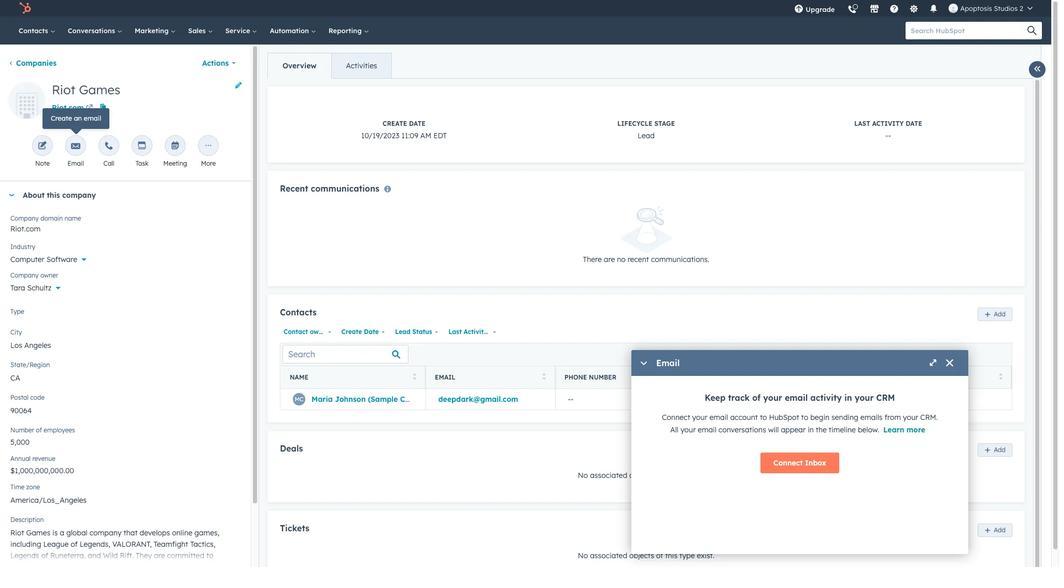 Task type: vqa. For each thing, say whether or not it's contained in the screenshot.
objects
yes



Task type: describe. For each thing, give the bounding box(es) containing it.
appear
[[781, 426, 806, 435]]

your up emails
[[855, 393, 874, 403]]

task
[[136, 160, 149, 167]]

in inside connect your email account to hubspot to begin sending emails from your crm. all your email conversations will appear in the timeline below.
[[808, 426, 814, 435]]

connect inbox
[[774, 459, 826, 468]]

Number of employees text field
[[10, 433, 241, 449]]

actions
[[202, 59, 229, 68]]

actions button
[[195, 53, 243, 74]]

Postal code text field
[[10, 400, 241, 421]]

link opens in a new window image
[[86, 105, 93, 112]]

lifecycle
[[617, 120, 653, 128]]

marketplaces button
[[864, 0, 886, 17]]

crm
[[876, 393, 895, 403]]

learn more
[[883, 426, 925, 435]]

communications.
[[651, 255, 709, 264]]

marketing
[[135, 26, 171, 35]]

2 to from the left
[[801, 413, 808, 422]]

email inside tooltip
[[84, 114, 101, 122]]

date inside last activity date --
[[906, 120, 922, 128]]

lead inside lifecycle stage lead
[[638, 131, 655, 140]]

edit button
[[8, 82, 46, 123]]

contact
[[284, 328, 308, 336]]

2 horizontal spatial email
[[656, 358, 680, 369]]

maria johnson (sample contact) link
[[312, 395, 431, 404]]

minimize dialog image
[[640, 360, 648, 368]]

Search search field
[[283, 345, 408, 364]]

activities
[[346, 61, 377, 71]]

company domain name riot.com
[[10, 215, 81, 234]]

create date
[[341, 328, 379, 336]]

associated for deals
[[590, 471, 627, 481]]

no associated objects of this type exist. for tickets
[[578, 551, 714, 561]]

riot
[[52, 82, 75, 97]]

create an email tooltip
[[43, 108, 109, 129]]

will
[[768, 426, 779, 435]]

City text field
[[10, 335, 241, 356]]

reporting link
[[322, 17, 375, 45]]

meeting
[[163, 160, 187, 167]]

contact owner
[[284, 328, 329, 336]]

company
[[62, 191, 96, 200]]

city
[[10, 329, 22, 336]]

your up 'hubspot'
[[763, 393, 782, 403]]

service
[[225, 26, 252, 35]]

learn more button
[[879, 426, 929, 435]]

your right all
[[680, 426, 696, 435]]

timeline
[[829, 426, 856, 435]]

conversations
[[719, 426, 766, 435]]

press to sort. image for name
[[412, 373, 416, 381]]

connect for connect your email account to hubspot to begin sending emails from your crm. all your email conversations will appear in the timeline below.
[[662, 413, 690, 422]]

connect for connect inbox
[[774, 459, 803, 468]]

associated for tickets
[[590, 551, 627, 561]]

calling icon image
[[848, 5, 857, 15]]

State/Region text field
[[10, 368, 241, 388]]

no for deals
[[578, 471, 588, 481]]

name
[[65, 215, 81, 222]]

zone
[[26, 484, 40, 491]]

caret image
[[8, 194, 15, 197]]

tara
[[10, 284, 25, 293]]

owner for contact owner
[[310, 328, 329, 336]]

activities link
[[331, 53, 392, 78]]

exist. for deals
[[697, 471, 714, 481]]

upgrade image
[[794, 5, 804, 14]]

Time zone text field
[[10, 490, 241, 511]]

your down keep
[[692, 413, 707, 422]]

navigation containing overview
[[267, 53, 392, 79]]

add for deals
[[994, 446, 1006, 454]]

status
[[412, 328, 432, 336]]

activity for last activity date
[[464, 328, 487, 336]]

account
[[730, 413, 758, 422]]

meeting image
[[171, 142, 180, 151]]

below.
[[858, 426, 879, 435]]

date inside create date 10/19/2023 11:09 am edt
[[409, 120, 426, 128]]

state/region
[[10, 361, 50, 369]]

create inside popup button
[[341, 328, 362, 336]]

last activity date --
[[854, 120, 922, 140]]

annual revenue
[[10, 455, 55, 463]]

add button for contacts
[[978, 308, 1012, 321]]

marketplaces image
[[870, 5, 879, 14]]

10/19/2023
[[361, 131, 400, 140]]

11:09
[[402, 131, 418, 140]]

learn
[[883, 426, 904, 435]]

last for last activity date --
[[854, 120, 870, 128]]

software
[[47, 255, 77, 264]]

Description text field
[[10, 523, 241, 568]]

computer software button
[[10, 249, 241, 266]]

contacts link
[[12, 17, 62, 45]]

lead status
[[395, 328, 432, 336]]

overview
[[283, 61, 317, 71]]

--
[[568, 395, 574, 404]]

objects for tickets
[[629, 551, 654, 561]]

tara schultz image
[[949, 4, 958, 13]]

email up 'hubspot'
[[785, 393, 808, 403]]

deepdark@gmail.com
[[438, 395, 518, 404]]

settings image
[[910, 5, 919, 14]]

add for tickets
[[994, 526, 1006, 534]]

no
[[617, 255, 626, 264]]

lead inside popup button
[[395, 328, 410, 336]]

lifecycle stage lead
[[617, 120, 675, 140]]

connect inbox button
[[761, 453, 839, 474]]

company owner
[[10, 272, 58, 279]]

industry
[[10, 243, 35, 251]]

1 horizontal spatial number
[[589, 374, 616, 382]]

keep track of your email activity in your crm
[[705, 393, 895, 403]]

notifications image
[[929, 5, 939, 14]]

Search HubSpot search field
[[906, 22, 1033, 39]]

company for company owner
[[10, 272, 39, 279]]

an
[[74, 114, 82, 122]]

edt
[[433, 131, 447, 140]]

studios
[[994, 4, 1018, 12]]

2
[[1020, 4, 1023, 12]]

begin
[[810, 413, 829, 422]]

create date 10/19/2023 11:09 am edt
[[361, 120, 447, 140]]

recent communications
[[280, 184, 379, 194]]

press to sort. image for phone number
[[999, 373, 1003, 381]]

am
[[420, 131, 431, 140]]

last for last activity date
[[449, 328, 462, 336]]

revenue
[[32, 455, 55, 463]]

contact)
[[400, 395, 431, 404]]

create date button
[[338, 325, 387, 339]]

automation link
[[264, 17, 322, 45]]

activity
[[810, 393, 842, 403]]

type
[[10, 308, 24, 316]]

companies
[[16, 59, 57, 68]]

email down keep
[[710, 413, 728, 422]]

type for tickets
[[680, 551, 695, 561]]



Task type: locate. For each thing, give the bounding box(es) containing it.
1 press to sort. element from the left
[[412, 373, 416, 382]]

2 vertical spatial this
[[665, 551, 677, 561]]

1 vertical spatial company
[[10, 272, 39, 279]]

1 horizontal spatial press to sort. image
[[542, 373, 546, 381]]

hubspot image
[[19, 2, 31, 15]]

2 press to sort. element from the left
[[542, 373, 546, 382]]

1 vertical spatial add
[[994, 446, 1006, 454]]

1 vertical spatial no
[[578, 551, 588, 561]]

1 press to sort. image from the left
[[412, 373, 416, 381]]

2 associated from the top
[[590, 551, 627, 561]]

create for email
[[51, 114, 72, 122]]

press to sort. element for phone number
[[999, 373, 1003, 382]]

1 horizontal spatial connect
[[774, 459, 803, 468]]

last
[[854, 120, 870, 128], [449, 328, 462, 336]]

activity inside popup button
[[464, 328, 487, 336]]

upgrade
[[806, 5, 835, 13]]

1 horizontal spatial create
[[341, 328, 362, 336]]

0 horizontal spatial press to sort. element
[[412, 373, 416, 382]]

1 vertical spatial activity
[[464, 328, 487, 336]]

0 vertical spatial this
[[47, 191, 60, 200]]

0 vertical spatial owner
[[40, 272, 58, 279]]

1 add button from the top
[[978, 308, 1012, 321]]

2 type from the top
[[680, 551, 695, 561]]

phone number
[[565, 374, 616, 382]]

0 horizontal spatial owner
[[40, 272, 58, 279]]

2 vertical spatial add
[[994, 526, 1006, 534]]

objects
[[629, 471, 654, 481], [629, 551, 654, 561]]

0 vertical spatial contacts
[[19, 26, 50, 35]]

riot.com
[[52, 103, 84, 112], [10, 224, 41, 234]]

2 add button from the top
[[978, 444, 1012, 457]]

inbox
[[805, 459, 826, 468]]

1 vertical spatial number
[[10, 427, 34, 434]]

0 horizontal spatial in
[[808, 426, 814, 435]]

exist. for tickets
[[697, 551, 714, 561]]

0 vertical spatial no associated objects of this type exist.
[[578, 471, 714, 481]]

riot.com link
[[52, 100, 95, 115]]

0 horizontal spatial to
[[760, 413, 767, 422]]

0 horizontal spatial email
[[68, 160, 84, 167]]

0 horizontal spatial press to sort. image
[[412, 373, 416, 381]]

2 company from the top
[[10, 272, 39, 279]]

connect your email account to hubspot to begin sending emails from your crm. all your email conversations will appear in the timeline below.
[[662, 413, 938, 435]]

menu
[[788, 0, 1039, 20]]

this for tickets
[[665, 551, 677, 561]]

add button
[[978, 308, 1012, 321], [978, 444, 1012, 457], [978, 524, 1012, 537]]

riot games
[[52, 82, 120, 97]]

associated
[[590, 471, 627, 481], [590, 551, 627, 561]]

press to sort. image for email
[[542, 373, 546, 381]]

3 add button from the top
[[978, 524, 1012, 537]]

apoptosis
[[960, 4, 992, 12]]

activity for last activity date --
[[872, 120, 904, 128]]

company down about
[[10, 215, 39, 222]]

2 vertical spatial add button
[[978, 524, 1012, 537]]

riot.com inside company domain name riot.com
[[10, 224, 41, 234]]

there
[[583, 255, 602, 264]]

reporting
[[329, 26, 364, 35]]

email up deepdark@gmail.com link
[[435, 374, 455, 382]]

to right account
[[760, 413, 767, 422]]

automation
[[270, 26, 311, 35]]

maria johnson (sample contact)
[[312, 395, 431, 404]]

all
[[670, 426, 678, 435]]

1 vertical spatial associated
[[590, 551, 627, 561]]

2 objects from the top
[[629, 551, 654, 561]]

activity inside last activity date --
[[872, 120, 904, 128]]

lead status button
[[391, 325, 441, 339]]

deals
[[280, 444, 303, 454]]

1 horizontal spatial owner
[[310, 328, 329, 336]]

call
[[103, 160, 114, 167]]

about this company
[[23, 191, 96, 200]]

0 vertical spatial company
[[10, 215, 39, 222]]

create inside create date 10/19/2023 11:09 am edt
[[383, 120, 407, 128]]

1 horizontal spatial last
[[854, 120, 870, 128]]

from
[[885, 413, 901, 422]]

number of employees
[[10, 427, 75, 434]]

create inside tooltip
[[51, 114, 72, 122]]

0 vertical spatial objects
[[629, 471, 654, 481]]

3 add from the top
[[994, 526, 1006, 534]]

number right phone
[[589, 374, 616, 382]]

3 press to sort. image from the left
[[999, 373, 1003, 381]]

last inside last activity date --
[[854, 120, 870, 128]]

0 vertical spatial add
[[994, 310, 1006, 318]]

1 horizontal spatial in
[[844, 393, 852, 403]]

lead down lifecycle
[[638, 131, 655, 140]]

contacts down hubspot link
[[19, 26, 50, 35]]

conversations link
[[62, 17, 128, 45]]

1 type from the top
[[680, 471, 695, 481]]

recent
[[280, 184, 308, 194]]

1 vertical spatial exist.
[[697, 551, 714, 561]]

1 objects from the top
[[629, 471, 654, 481]]

number up annual
[[10, 427, 34, 434]]

sending
[[832, 413, 858, 422]]

add button for tickets
[[978, 524, 1012, 537]]

0 horizontal spatial connect
[[662, 413, 690, 422]]

communications
[[311, 184, 379, 194]]

0 vertical spatial lead
[[638, 131, 655, 140]]

contacts up contact
[[280, 307, 317, 318]]

0 vertical spatial activity
[[872, 120, 904, 128]]

about this company button
[[0, 181, 241, 209]]

create
[[51, 114, 72, 122], [383, 120, 407, 128], [341, 328, 362, 336]]

deepdark@gmail.com link
[[438, 395, 518, 404]]

riot.com up create an email
[[52, 103, 84, 112]]

in
[[844, 393, 852, 403], [808, 426, 814, 435]]

name
[[290, 374, 308, 382]]

1 horizontal spatial riot.com
[[52, 103, 84, 112]]

1 associated from the top
[[590, 471, 627, 481]]

create left an at left
[[51, 114, 72, 122]]

Annual revenue text field
[[10, 461, 241, 478]]

close dialog image
[[946, 360, 954, 368]]

1 vertical spatial no associated objects of this type exist.
[[578, 551, 714, 561]]

code
[[30, 394, 45, 402]]

2 horizontal spatial press to sort. image
[[999, 373, 1003, 381]]

sales link
[[182, 17, 219, 45]]

marketing link
[[128, 17, 182, 45]]

company up tara schultz
[[10, 272, 39, 279]]

more image
[[204, 142, 213, 151]]

0 vertical spatial type
[[680, 471, 695, 481]]

there are no recent communications.
[[583, 255, 709, 264]]

press to sort. element for email
[[542, 373, 546, 382]]

2 horizontal spatial press to sort. element
[[999, 373, 1003, 382]]

no associated objects of this type exist. for deals
[[578, 471, 714, 481]]

2 exist. from the top
[[697, 551, 714, 561]]

emails
[[860, 413, 883, 422]]

description
[[10, 516, 44, 524]]

create for 10/19/2023
[[383, 120, 407, 128]]

riot.com up industry
[[10, 224, 41, 234]]

1 horizontal spatial contacts
[[280, 307, 317, 318]]

menu containing apoptosis studios 2
[[788, 0, 1039, 20]]

0 vertical spatial add button
[[978, 308, 1012, 321]]

companies link
[[8, 59, 57, 68]]

0 horizontal spatial activity
[[464, 328, 487, 336]]

computer software
[[10, 255, 77, 264]]

this for deals
[[665, 471, 677, 481]]

0 horizontal spatial number
[[10, 427, 34, 434]]

contact owner button
[[280, 325, 334, 339]]

0 vertical spatial riot.com
[[52, 103, 84, 112]]

email right "minimize dialog" icon at the right of the page
[[656, 358, 680, 369]]

employees
[[44, 427, 75, 434]]

2 add from the top
[[994, 446, 1006, 454]]

task image
[[137, 142, 147, 151]]

search image
[[1027, 26, 1037, 35]]

no associated objects of this type exist.
[[578, 471, 714, 481], [578, 551, 714, 561]]

track
[[728, 393, 750, 403]]

last activity date button
[[445, 325, 504, 339]]

-
[[885, 131, 888, 140], [888, 131, 891, 140], [568, 395, 571, 404], [571, 395, 574, 404]]

more
[[201, 160, 216, 167]]

type for deals
[[680, 471, 695, 481]]

1 horizontal spatial email
[[435, 374, 455, 382]]

3 press to sort. element from the left
[[999, 373, 1003, 382]]

connect left inbox
[[774, 459, 803, 468]]

1 vertical spatial this
[[665, 471, 677, 481]]

0 vertical spatial no
[[578, 471, 588, 481]]

schultz
[[27, 284, 51, 293]]

email
[[84, 114, 101, 122], [785, 393, 808, 403], [710, 413, 728, 422], [698, 426, 716, 435]]

sales
[[188, 26, 208, 35]]

phone
[[565, 374, 587, 382]]

keep
[[705, 393, 726, 403]]

about
[[23, 191, 45, 200]]

0 horizontal spatial lead
[[395, 328, 410, 336]]

calling icon button
[[844, 1, 861, 16]]

1 vertical spatial type
[[680, 551, 695, 561]]

0 horizontal spatial last
[[449, 328, 462, 336]]

0 horizontal spatial contacts
[[19, 26, 50, 35]]

type
[[680, 471, 695, 481], [680, 551, 695, 561]]

0 vertical spatial number
[[589, 374, 616, 382]]

email down link opens in a new window icon
[[84, 114, 101, 122]]

date
[[409, 120, 426, 128], [906, 120, 922, 128], [364, 328, 379, 336], [489, 328, 504, 336]]

1 add from the top
[[994, 310, 1006, 318]]

press to sort. element for name
[[412, 373, 416, 382]]

press to sort. image
[[412, 373, 416, 381], [542, 373, 546, 381], [999, 373, 1003, 381]]

to left begin
[[801, 413, 808, 422]]

expand dialog image
[[929, 360, 937, 368]]

company inside company domain name riot.com
[[10, 215, 39, 222]]

create up 10/19/2023
[[383, 120, 407, 128]]

email right all
[[698, 426, 716, 435]]

stage
[[654, 120, 675, 128]]

2 horizontal spatial create
[[383, 120, 407, 128]]

(sample
[[368, 395, 398, 404]]

1 vertical spatial connect
[[774, 459, 803, 468]]

0 vertical spatial in
[[844, 393, 852, 403]]

1 to from the left
[[760, 413, 767, 422]]

2 no associated objects of this type exist. from the top
[[578, 551, 714, 561]]

1 horizontal spatial lead
[[638, 131, 655, 140]]

1 vertical spatial owner
[[310, 328, 329, 336]]

tickets
[[280, 524, 309, 534]]

more
[[907, 426, 925, 435]]

connect inside connect your email account to hubspot to begin sending emails from your crm. all your email conversations will appear in the timeline below.
[[662, 413, 690, 422]]

hubspot link
[[12, 2, 39, 15]]

0 horizontal spatial riot.com
[[10, 224, 41, 234]]

2 vertical spatial email
[[435, 374, 455, 382]]

lead left 'status'
[[395, 328, 410, 336]]

last inside last activity date popup button
[[449, 328, 462, 336]]

1 horizontal spatial press to sort. element
[[542, 373, 546, 382]]

help image
[[890, 5, 899, 14]]

call image
[[104, 142, 114, 151]]

this inside dropdown button
[[47, 191, 60, 200]]

1 company from the top
[[10, 215, 39, 222]]

connect up all
[[662, 413, 690, 422]]

of
[[752, 393, 761, 403], [36, 427, 42, 434], [656, 471, 663, 481], [656, 551, 663, 561]]

2 press to sort. image from the left
[[542, 373, 546, 381]]

1 horizontal spatial to
[[801, 413, 808, 422]]

1 vertical spatial add button
[[978, 444, 1012, 457]]

1 vertical spatial email
[[656, 358, 680, 369]]

1 vertical spatial objects
[[629, 551, 654, 561]]

1 no associated objects of this type exist. from the top
[[578, 471, 714, 481]]

owner right contact
[[310, 328, 329, 336]]

2 no from the top
[[578, 551, 588, 561]]

navigation
[[267, 53, 392, 79]]

email down the email icon
[[68, 160, 84, 167]]

0 vertical spatial associated
[[590, 471, 627, 481]]

email image
[[71, 142, 80, 151]]

in up 'sending'
[[844, 393, 852, 403]]

your up more on the right of the page
[[903, 413, 918, 422]]

connect inside "connect inbox" button
[[774, 459, 803, 468]]

0 vertical spatial email
[[68, 160, 84, 167]]

1 vertical spatial lead
[[395, 328, 410, 336]]

1 vertical spatial last
[[449, 328, 462, 336]]

0 vertical spatial exist.
[[697, 471, 714, 481]]

objects for deals
[[629, 471, 654, 481]]

maria
[[312, 395, 333, 404]]

1 no from the top
[[578, 471, 588, 481]]

add button for deals
[[978, 444, 1012, 457]]

postal
[[10, 394, 28, 402]]

owner for company owner
[[40, 272, 58, 279]]

1 exist. from the top
[[697, 471, 714, 481]]

in left the
[[808, 426, 814, 435]]

link opens in a new window image
[[86, 103, 93, 115]]

time zone
[[10, 484, 40, 491]]

johnson
[[335, 395, 366, 404]]

0 vertical spatial last
[[854, 120, 870, 128]]

note image
[[38, 142, 47, 151]]

1 vertical spatial riot.com
[[10, 224, 41, 234]]

0 horizontal spatial create
[[51, 114, 72, 122]]

computer
[[10, 255, 44, 264]]

0 vertical spatial connect
[[662, 413, 690, 422]]

1 vertical spatial contacts
[[280, 307, 317, 318]]

1 horizontal spatial activity
[[872, 120, 904, 128]]

company for company domain name riot.com
[[10, 215, 39, 222]]

owner up the schultz
[[40, 272, 58, 279]]

create up search search field
[[341, 328, 362, 336]]

no for tickets
[[578, 551, 588, 561]]

press to sort. element
[[412, 373, 416, 382], [542, 373, 546, 382], [999, 373, 1003, 382]]

1 vertical spatial in
[[808, 426, 814, 435]]

owner inside contact owner popup button
[[310, 328, 329, 336]]

add for contacts
[[994, 310, 1006, 318]]



